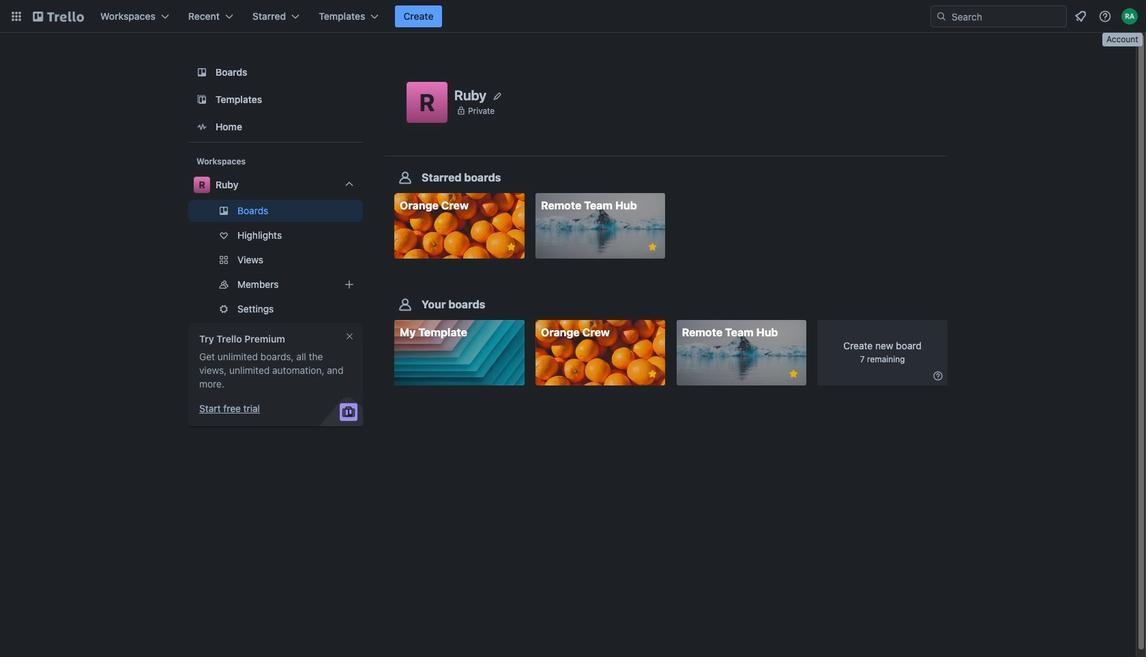 Task type: vqa. For each thing, say whether or not it's contained in the screenshot.
these
no



Task type: describe. For each thing, give the bounding box(es) containing it.
1 vertical spatial click to unstar this board. it will be removed from your starred list. image
[[788, 368, 800, 380]]

board image
[[194, 64, 210, 81]]

Search field
[[947, 7, 1067, 26]]

search image
[[936, 11, 947, 22]]

template board image
[[194, 91, 210, 108]]

open information menu image
[[1099, 10, 1113, 23]]

0 horizontal spatial click to unstar this board. it will be removed from your starred list. image
[[505, 241, 518, 253]]



Task type: locate. For each thing, give the bounding box(es) containing it.
click to unstar this board. it will be removed from your starred list. image
[[505, 241, 518, 253], [788, 368, 800, 380]]

click to unstar this board. it will be removed from your starred list. image
[[647, 241, 659, 253]]

add image
[[341, 276, 358, 293]]

tooltip
[[1103, 33, 1143, 46]]

primary element
[[0, 0, 1147, 33]]

ruby anderson (rubyanderson7) image
[[1122, 8, 1138, 25]]

back to home image
[[33, 5, 84, 27]]

0 vertical spatial click to unstar this board. it will be removed from your starred list. image
[[505, 241, 518, 253]]

0 notifications image
[[1073, 8, 1089, 25]]

home image
[[194, 119, 210, 135]]

sm image
[[932, 369, 945, 383]]

1 horizontal spatial click to unstar this board. it will be removed from your starred list. image
[[788, 368, 800, 380]]



